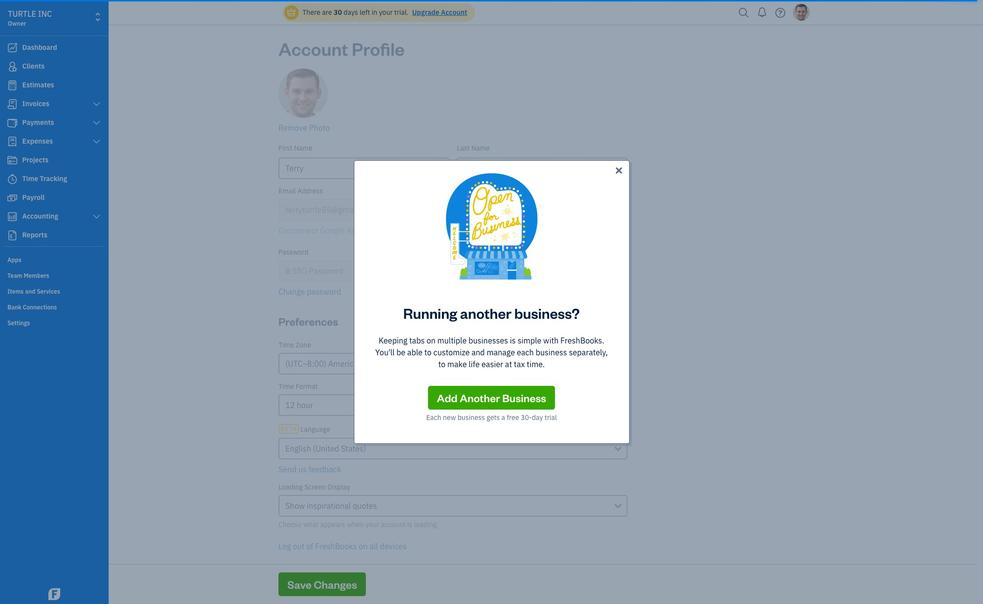 Task type: locate. For each thing, give the bounding box(es) containing it.
0 vertical spatial business
[[536, 348, 567, 358]]

1 vertical spatial account
[[279, 37, 348, 60]]

in
[[372, 8, 377, 17]]

tax
[[514, 360, 525, 369]]

expense image
[[6, 137, 18, 147]]

2 chevron large down image from the top
[[92, 213, 101, 221]]

close image
[[614, 165, 624, 177]]

1 horizontal spatial to
[[438, 360, 446, 369]]

save
[[287, 578, 312, 592]]

account right upgrade
[[441, 8, 467, 17]]

0 vertical spatial chevron large down image
[[92, 119, 101, 127]]

to left make
[[438, 360, 446, 369]]

your
[[379, 8, 393, 17], [366, 521, 379, 529]]

invoice image
[[6, 99, 18, 109]]

save changes button
[[279, 573, 366, 597]]

1 horizontal spatial is
[[510, 336, 516, 346]]

1 name from the left
[[294, 144, 312, 153]]

1 horizontal spatial account
[[441, 8, 467, 17]]

1 vertical spatial is
[[407, 521, 412, 529]]

2 chevron large down image from the top
[[92, 138, 101, 146]]

running
[[403, 304, 457, 323]]

all
[[370, 542, 378, 552]]

0 vertical spatial to
[[425, 348, 432, 358]]

client image
[[6, 62, 18, 72]]

sso password
[[292, 266, 343, 276]]

1 vertical spatial chevron large down image
[[92, 213, 101, 221]]

business inside keeping tabs on multiple businesses is simple with freshbooks. you'll be able to customize and manage each business separately, to make life easier at tax time.
[[536, 348, 567, 358]]

password up lock image
[[279, 248, 309, 257]]

freshbooks image
[[46, 589, 62, 601]]

is right account
[[407, 521, 412, 529]]

trial
[[545, 413, 557, 422]]

password
[[307, 287, 341, 297]]

language
[[301, 425, 330, 434]]

team members image
[[7, 272, 106, 280]]

time left format
[[279, 382, 294, 391]]

apps image
[[7, 256, 106, 264]]

0 vertical spatial on
[[427, 336, 436, 346]]

go to help image
[[773, 5, 789, 20]]

0 horizontal spatial account
[[279, 37, 348, 60]]

1 vertical spatial your
[[366, 521, 379, 529]]

time format
[[279, 382, 318, 391]]

chevron large down image
[[92, 100, 101, 108], [92, 138, 101, 146]]

is left simple at the bottom right of the page
[[510, 336, 516, 346]]

report image
[[6, 231, 18, 241]]

0 vertical spatial chevron large down image
[[92, 100, 101, 108]]

1 vertical spatial on
[[359, 542, 368, 552]]

days
[[344, 8, 358, 17]]

add another business
[[437, 391, 546, 405]]

on right tabs
[[427, 336, 436, 346]]

your right in
[[379, 8, 393, 17]]

is
[[510, 336, 516, 346], [407, 521, 412, 529]]

multiple
[[438, 336, 467, 346]]

0 vertical spatial time
[[279, 341, 294, 350]]

Last Name text field
[[457, 158, 628, 179]]

upgrade account link
[[410, 8, 467, 17]]

are
[[322, 8, 332, 17]]

log out of freshbooks on all devices
[[279, 542, 407, 552]]

1 horizontal spatial on
[[427, 336, 436, 346]]

0 horizontal spatial name
[[294, 144, 312, 153]]

1 chevron large down image from the top
[[92, 100, 101, 108]]

time
[[279, 341, 294, 350], [279, 382, 294, 391]]

address
[[298, 187, 323, 196]]

chevron large down image for expense icon
[[92, 138, 101, 146]]

payment image
[[6, 118, 18, 128]]

beta language
[[281, 425, 330, 434]]

gets
[[487, 413, 500, 422]]

keeping tabs on multiple businesses is simple with freshbooks. you'll be able to customize and manage each business separately, to make life easier at tax time.
[[375, 336, 608, 369]]

first name
[[279, 144, 312, 153]]

on inside button
[[359, 542, 368, 552]]

1 chevron large down image from the top
[[92, 119, 101, 127]]

a
[[502, 413, 505, 422]]

2 name from the left
[[472, 144, 490, 153]]

name right "first"
[[294, 144, 312, 153]]

running another business?
[[403, 304, 580, 323]]

customize
[[434, 348, 470, 358]]

loading screen display
[[279, 483, 350, 492]]

there
[[303, 8, 320, 17]]

2 time from the top
[[279, 382, 294, 391]]

timer image
[[6, 174, 18, 184]]

profile
[[352, 37, 405, 60]]

1 vertical spatial chevron large down image
[[92, 138, 101, 146]]

appears
[[320, 521, 345, 529]]

out
[[293, 542, 305, 552]]

first
[[279, 144, 292, 153]]

business
[[502, 391, 546, 405]]

easier
[[482, 360, 503, 369]]

name for last name
[[472, 144, 490, 153]]

on left all
[[359, 542, 368, 552]]

last name
[[457, 144, 490, 153]]

1 time from the top
[[279, 341, 294, 350]]

project image
[[6, 156, 18, 165]]

you'll
[[375, 348, 395, 358]]

name right last
[[472, 144, 490, 153]]

0 horizontal spatial is
[[407, 521, 412, 529]]

0 vertical spatial account
[[441, 8, 467, 17]]

display
[[328, 483, 350, 492]]

account
[[441, 8, 467, 17], [279, 37, 348, 60]]

0 horizontal spatial on
[[359, 542, 368, 552]]

1 horizontal spatial business
[[536, 348, 567, 358]]

chevron large down image
[[92, 119, 101, 127], [92, 213, 101, 221]]

send us feedback
[[279, 465, 341, 475]]

business down another
[[458, 413, 485, 422]]

Email Address email field
[[279, 199, 628, 221]]

another
[[460, 304, 512, 323]]

running another business? dialog
[[0, 148, 983, 456]]

to right 'able'
[[425, 348, 432, 358]]

account profile
[[279, 37, 405, 60]]

businesses
[[469, 336, 508, 346]]

able
[[407, 348, 423, 358]]

time left zone
[[279, 341, 294, 350]]

business down with
[[536, 348, 567, 358]]

owner
[[8, 20, 26, 27]]

1 vertical spatial business
[[458, 413, 485, 422]]

0 vertical spatial is
[[510, 336, 516, 346]]

on inside keeping tabs on multiple businesses is simple with freshbooks. you'll be able to customize and manage each business separately, to make life easier at tax time.
[[427, 336, 436, 346]]

password up the password
[[309, 266, 343, 276]]

crown image
[[286, 7, 297, 18]]

bank connections image
[[7, 303, 106, 311]]

at
[[505, 360, 512, 369]]

1 horizontal spatial password
[[309, 266, 343, 276]]

trial.
[[394, 8, 409, 17]]

0 vertical spatial your
[[379, 8, 393, 17]]

screen
[[304, 483, 326, 492]]

separately,
[[569, 348, 608, 358]]

simple
[[518, 336, 542, 346]]

your right the when
[[366, 521, 379, 529]]

password
[[279, 248, 309, 257], [309, 266, 343, 276]]

First Name text field
[[279, 158, 449, 179]]

account down the there on the top of page
[[279, 37, 348, 60]]

with
[[543, 336, 559, 346]]

day
[[532, 413, 543, 422]]

1 vertical spatial time
[[279, 382, 294, 391]]

30
[[334, 8, 342, 17]]

0 horizontal spatial password
[[279, 248, 309, 257]]

chevron large down image for chart icon
[[92, 213, 101, 221]]

1 horizontal spatial name
[[472, 144, 490, 153]]

on
[[427, 336, 436, 346], [359, 542, 368, 552]]

name
[[294, 144, 312, 153], [472, 144, 490, 153]]

time for time format
[[279, 382, 294, 391]]



Task type: describe. For each thing, give the bounding box(es) containing it.
email address
[[279, 187, 323, 196]]

time.
[[527, 360, 545, 369]]

your inside preferences element
[[366, 521, 379, 529]]

what
[[303, 521, 319, 529]]

chart image
[[6, 212, 18, 222]]

lock image
[[285, 265, 291, 277]]

1 vertical spatial password
[[309, 266, 343, 276]]

is inside keeping tabs on multiple businesses is simple with freshbooks. you'll be able to customize and manage each business separately, to make life easier at tax time.
[[510, 336, 516, 346]]

manage
[[487, 348, 515, 358]]

be
[[397, 348, 406, 358]]

choose what appears when your account is loading.
[[279, 521, 439, 529]]

change
[[279, 287, 305, 297]]

life
[[469, 360, 480, 369]]

0 vertical spatial password
[[279, 248, 309, 257]]

left
[[360, 8, 370, 17]]

money image
[[6, 193, 18, 203]]

changes
[[314, 578, 357, 592]]

change password button
[[279, 286, 341, 298]]

of
[[306, 542, 313, 552]]

free
[[507, 413, 519, 422]]

is inside preferences element
[[407, 521, 412, 529]]

preferences
[[279, 315, 338, 328]]

name for first name
[[294, 144, 312, 153]]

business?
[[514, 304, 580, 323]]

time zone
[[279, 341, 311, 350]]

each new business gets a free 30-day trial
[[426, 413, 557, 422]]

keeping
[[379, 336, 408, 346]]

send us feedback link
[[279, 465, 341, 475]]

and
[[472, 348, 485, 358]]

tabs
[[409, 336, 425, 346]]

photo
[[309, 123, 330, 133]]

estimate image
[[6, 81, 18, 90]]

log
[[279, 542, 291, 552]]

email
[[279, 187, 296, 196]]

beta
[[281, 425, 297, 433]]

zone
[[296, 341, 311, 350]]

upgrade
[[412, 8, 439, 17]]

sso
[[292, 266, 307, 276]]

send
[[279, 465, 297, 475]]

log out of freshbooks on all devices button
[[279, 541, 407, 553]]

30-
[[521, 413, 532, 422]]

0 horizontal spatial to
[[425, 348, 432, 358]]

when
[[347, 521, 364, 529]]

chevron large down image for invoice icon
[[92, 100, 101, 108]]

dashboard image
[[6, 43, 18, 53]]

turtle inc owner
[[8, 9, 52, 27]]

remove
[[279, 123, 307, 133]]

preferences element
[[275, 341, 632, 565]]

save changes
[[287, 578, 357, 592]]

freshbooks.
[[561, 336, 604, 346]]

feedback
[[309, 465, 341, 475]]

change password
[[279, 287, 341, 297]]

items and services image
[[7, 287, 106, 295]]

make
[[447, 360, 467, 369]]

chevron large down image for payment icon at the top left of page
[[92, 119, 101, 127]]

0 horizontal spatial business
[[458, 413, 485, 422]]

1 vertical spatial to
[[438, 360, 446, 369]]

search image
[[736, 5, 752, 20]]

there are 30 days left in your trial. upgrade account
[[303, 8, 467, 17]]

settings image
[[7, 319, 106, 327]]

another
[[460, 391, 500, 405]]

remove photo button
[[279, 122, 330, 134]]

devices
[[380, 542, 407, 552]]

choose
[[279, 521, 302, 529]]

add
[[437, 391, 458, 405]]

account profile element
[[275, 69, 632, 306]]

each
[[517, 348, 534, 358]]

turtle
[[8, 9, 36, 19]]

format
[[296, 382, 318, 391]]

loading.
[[414, 521, 439, 529]]

new
[[443, 413, 456, 422]]

each
[[426, 413, 441, 422]]

add another business button
[[428, 386, 555, 410]]

last
[[457, 144, 470, 153]]

inc
[[38, 9, 52, 19]]

remove photo
[[279, 123, 330, 133]]

main element
[[0, 0, 133, 605]]

loading
[[279, 483, 303, 492]]

us
[[298, 465, 307, 475]]

freshbooks
[[315, 542, 357, 552]]

time for time zone
[[279, 341, 294, 350]]



Task type: vqa. For each thing, say whether or not it's contained in the screenshot.
'Dashboard' in the the Dashboard link
no



